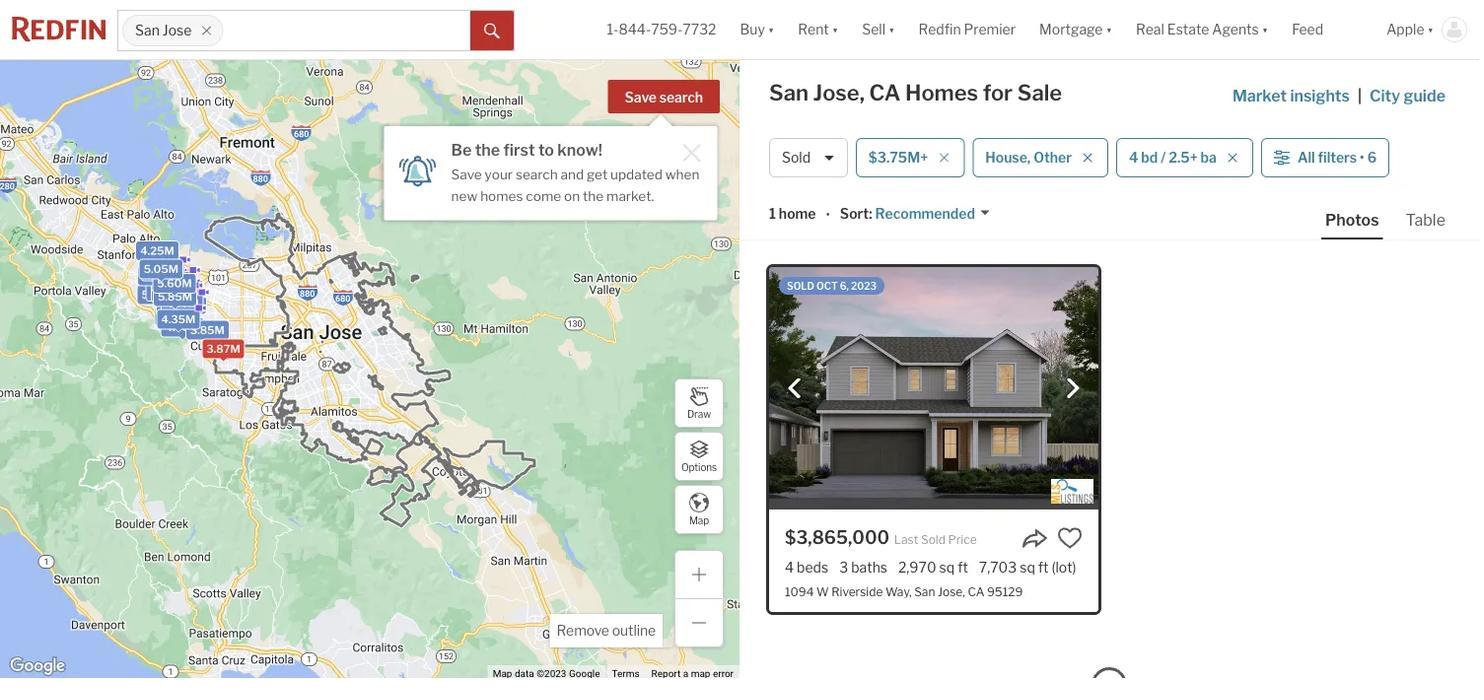 Task type: locate. For each thing, give the bounding box(es) containing it.
1-844-759-7732
[[607, 21, 716, 38]]

the inside save your search and get updated when new homes come on the market.
[[583, 188, 604, 204]]

rent ▾ button
[[786, 0, 850, 59]]

1 horizontal spatial ft
[[1038, 559, 1049, 576]]

market insights link
[[1233, 64, 1350, 107]]

ft down price
[[958, 559, 968, 576]]

• for home
[[826, 207, 830, 224]]

sold right last at the right bottom
[[921, 533, 946, 547]]

ft for 2,970 sq ft
[[958, 559, 968, 576]]

feed button
[[1280, 0, 1375, 59]]

baths
[[851, 559, 887, 576]]

0 horizontal spatial ft
[[958, 559, 968, 576]]

redfin premier
[[919, 21, 1016, 38]]

(lot)
[[1052, 559, 1076, 576]]

search inside save search button
[[659, 89, 703, 106]]

• inside '1 home •'
[[826, 207, 830, 224]]

1 horizontal spatial jose,
[[938, 585, 965, 599]]

sq right 7,703
[[1020, 559, 1035, 576]]

1094 w riverside way, san jose, ca 95129
[[785, 585, 1023, 599]]

san down "rent" in the right top of the page
[[769, 79, 809, 106]]

save search
[[625, 89, 703, 106]]

save inside button
[[625, 89, 657, 106]]

previous button image
[[785, 379, 805, 399]]

None search field
[[223, 11, 470, 50]]

real estate agents ▾
[[1136, 21, 1268, 38]]

4.77m
[[166, 297, 199, 310]]

1 horizontal spatial •
[[1360, 149, 1365, 166]]

0 horizontal spatial save
[[451, 166, 482, 182]]

mortgage ▾ button
[[1028, 0, 1124, 59]]

• inside button
[[1360, 149, 1365, 166]]

▾ right mortgage at the right of the page
[[1106, 21, 1112, 38]]

search up come
[[516, 166, 558, 182]]

redfin
[[919, 21, 961, 38]]

next button image
[[1063, 379, 1083, 399]]

1 vertical spatial search
[[516, 166, 558, 182]]

2 ft from the left
[[1038, 559, 1049, 576]]

house, other button
[[973, 138, 1108, 178]]

san jose, ca homes for sale
[[769, 79, 1062, 106]]

5.60m
[[157, 277, 192, 290]]

1 ft from the left
[[958, 559, 968, 576]]

options button
[[675, 432, 724, 481]]

sold
[[782, 149, 811, 166], [921, 533, 946, 547]]

redfin premier button
[[907, 0, 1028, 59]]

1 home •
[[769, 205, 830, 224]]

map region
[[0, 0, 749, 679]]

san down 2,970
[[914, 585, 935, 599]]

remove
[[557, 623, 609, 639]]

rent ▾
[[798, 21, 838, 38]]

to
[[538, 140, 554, 159]]

▾ for mortgage ▾
[[1106, 21, 1112, 38]]

1 horizontal spatial 4
[[1129, 149, 1138, 166]]

sq for 7,703
[[1020, 559, 1035, 576]]

the right be
[[475, 140, 500, 159]]

7732
[[683, 21, 716, 38]]

5 ▾ from the left
[[1262, 21, 1268, 38]]

0 horizontal spatial 4
[[785, 559, 794, 576]]

san jose
[[135, 22, 192, 39]]

2 horizontal spatial san
[[914, 585, 935, 599]]

market.
[[607, 188, 654, 204]]

ca left homes
[[869, 79, 901, 106]]

ca left 95129
[[968, 585, 985, 599]]

▾ right "sell"
[[889, 21, 895, 38]]

draw
[[687, 409, 711, 420]]

ba
[[1201, 149, 1217, 166]]

1 vertical spatial 4
[[785, 559, 794, 576]]

1 ▾ from the left
[[768, 21, 774, 38]]

/
[[1161, 149, 1166, 166]]

save for save search
[[625, 89, 657, 106]]

4.70m
[[161, 299, 195, 312]]

sq right 2,970
[[939, 559, 955, 576]]

2 sq from the left
[[1020, 559, 1035, 576]]

sold up home
[[782, 149, 811, 166]]

1 sq from the left
[[939, 559, 955, 576]]

4.10m
[[150, 285, 183, 298], [166, 291, 199, 304]]

remove $3.75m+ image
[[938, 152, 950, 164]]

save your search and get updated when new homes come on the market.
[[451, 166, 700, 204]]

0 vertical spatial san
[[135, 22, 160, 39]]

4 left beds
[[785, 559, 794, 576]]

0 vertical spatial •
[[1360, 149, 1365, 166]]

remove outline
[[557, 623, 656, 639]]

sell ▾ button
[[850, 0, 907, 59]]

6 ▾ from the left
[[1427, 21, 1434, 38]]

the
[[475, 140, 500, 159], [583, 188, 604, 204]]

ft
[[958, 559, 968, 576], [1038, 559, 1049, 576]]

be the first to know! dialog
[[384, 114, 717, 220]]

0 vertical spatial ca
[[869, 79, 901, 106]]

759-
[[651, 21, 683, 38]]

0 vertical spatial the
[[475, 140, 500, 159]]

1 horizontal spatial search
[[659, 89, 703, 106]]

5.75m
[[141, 288, 175, 301]]

submit search image
[[484, 23, 500, 39]]

• for filters
[[1360, 149, 1365, 166]]

1 vertical spatial •
[[826, 207, 830, 224]]

search
[[659, 89, 703, 106], [516, 166, 558, 182]]

ca
[[869, 79, 901, 106], [968, 585, 985, 599]]

6
[[1367, 149, 1377, 166]]

house, other
[[985, 149, 1072, 166]]

sold oct 6, 2023
[[787, 280, 877, 292]]

4 left bd
[[1129, 149, 1138, 166]]

search down 759-
[[659, 89, 703, 106]]

favorite button checkbox
[[1057, 526, 1083, 551]]

jose
[[163, 22, 192, 39]]

7,703
[[979, 559, 1017, 576]]

0 horizontal spatial sq
[[939, 559, 955, 576]]

0 horizontal spatial •
[[826, 207, 830, 224]]

1 vertical spatial san
[[769, 79, 809, 106]]

riverside
[[832, 585, 883, 599]]

save inside save your search and get updated when new homes come on the market.
[[451, 166, 482, 182]]

guide
[[1404, 86, 1446, 105]]

price
[[948, 533, 977, 547]]

the right 'on'
[[583, 188, 604, 204]]

• left 6
[[1360, 149, 1365, 166]]

1-844-759-7732 link
[[607, 21, 716, 38]]

3 ▾ from the left
[[889, 21, 895, 38]]

▾ right the "apple"
[[1427, 21, 1434, 38]]

sq for 2,970
[[939, 559, 955, 576]]

google image
[[5, 654, 70, 679]]

rent
[[798, 21, 829, 38]]

▾ right buy
[[768, 21, 774, 38]]

0 horizontal spatial ca
[[869, 79, 901, 106]]

other
[[1034, 149, 1072, 166]]

1 vertical spatial ca
[[968, 585, 985, 599]]

•
[[1360, 149, 1365, 166], [826, 207, 830, 224]]

0 horizontal spatial jose,
[[813, 79, 865, 106]]

0 vertical spatial sold
[[782, 149, 811, 166]]

1 horizontal spatial sold
[[921, 533, 946, 547]]

mortgage ▾
[[1039, 21, 1112, 38]]

4 inside button
[[1129, 149, 1138, 166]]

jose, down 2,970 sq ft
[[938, 585, 965, 599]]

ft left (lot)
[[1038, 559, 1049, 576]]

sort
[[840, 205, 869, 222]]

1 horizontal spatial save
[[625, 89, 657, 106]]

4 for 4 bd / 2.5+ ba
[[1129, 149, 1138, 166]]

buy
[[740, 21, 765, 38]]

san left jose
[[135, 22, 160, 39]]

1 horizontal spatial the
[[583, 188, 604, 204]]

save down 844-
[[625, 89, 657, 106]]

jose, down rent ▾ dropdown button
[[813, 79, 865, 106]]

0 vertical spatial jose,
[[813, 79, 865, 106]]

photos
[[1325, 210, 1379, 229]]

1 horizontal spatial san
[[769, 79, 809, 106]]

1 vertical spatial save
[[451, 166, 482, 182]]

photos button
[[1321, 209, 1402, 240]]

1 vertical spatial the
[[583, 188, 604, 204]]

$3,865,000
[[785, 527, 890, 548]]

1 horizontal spatial ca
[[968, 585, 985, 599]]

photo of 1094 w riverside way, san jose, ca 95129 image
[[769, 267, 1099, 510]]

▾ right agents
[[1262, 21, 1268, 38]]

0 vertical spatial save
[[625, 89, 657, 106]]

• left sort
[[826, 207, 830, 224]]

and
[[561, 166, 584, 182]]

homes
[[480, 188, 523, 204]]

3.93m
[[156, 286, 190, 299]]

0 vertical spatial search
[[659, 89, 703, 106]]

0 vertical spatial 4
[[1129, 149, 1138, 166]]

1 vertical spatial sold
[[921, 533, 946, 547]]

real estate agents ▾ button
[[1124, 0, 1280, 59]]

remove outline button
[[550, 614, 663, 648]]

w
[[817, 585, 829, 599]]

4 ▾ from the left
[[1106, 21, 1112, 38]]

2 ▾ from the left
[[832, 21, 838, 38]]

home
[[779, 205, 816, 222]]

san
[[135, 22, 160, 39], [769, 79, 809, 106], [914, 585, 935, 599]]

4.21m
[[159, 310, 192, 323]]

|
[[1358, 86, 1362, 105]]

save up new
[[451, 166, 482, 182]]

$3.75m+ button
[[856, 138, 965, 178]]

▾ right "rent" in the right top of the page
[[832, 21, 838, 38]]

0 horizontal spatial san
[[135, 22, 160, 39]]

0 horizontal spatial sold
[[782, 149, 811, 166]]

1 horizontal spatial sq
[[1020, 559, 1035, 576]]

0 horizontal spatial search
[[516, 166, 558, 182]]

4
[[1129, 149, 1138, 166], [785, 559, 794, 576]]

1094
[[785, 585, 814, 599]]



Task type: describe. For each thing, give the bounding box(es) containing it.
apple
[[1387, 21, 1424, 38]]

remove san jose image
[[201, 25, 212, 36]]

search inside save your search and get updated when new homes come on the market.
[[516, 166, 558, 182]]

4 bd / 2.5+ ba
[[1129, 149, 1217, 166]]

remove 4 bd / 2.5+ ba image
[[1227, 152, 1238, 164]]

know!
[[557, 140, 602, 159]]

buy ▾
[[740, 21, 774, 38]]

:
[[869, 205, 872, 222]]

▾ for buy ▾
[[768, 21, 774, 38]]

san for san jose, ca homes for sale
[[769, 79, 809, 106]]

mlslistings inc. (mlslistings) image
[[1051, 479, 1094, 504]]

sell ▾ button
[[862, 0, 895, 59]]

market
[[1233, 86, 1287, 105]]

save for save your search and get updated when new homes come on the market.
[[451, 166, 482, 182]]

updated
[[611, 166, 663, 182]]

way,
[[885, 585, 912, 599]]

new
[[451, 188, 478, 204]]

last
[[894, 533, 918, 547]]

agents
[[1212, 21, 1259, 38]]

4.76m
[[165, 321, 199, 334]]

7,703 sq ft (lot)
[[979, 559, 1076, 576]]

all
[[1298, 149, 1315, 166]]

come
[[526, 188, 561, 204]]

3.87m
[[207, 343, 240, 356]]

1
[[769, 205, 776, 222]]

real
[[1136, 21, 1164, 38]]

options
[[681, 462, 717, 474]]

▾ for apple ▾
[[1427, 21, 1434, 38]]

2.5+
[[1169, 149, 1198, 166]]

on
[[564, 188, 580, 204]]

market insights | city guide
[[1233, 86, 1446, 105]]

1 vertical spatial jose,
[[938, 585, 965, 599]]

5.85m
[[158, 291, 192, 303]]

2,970
[[898, 559, 936, 576]]

house,
[[985, 149, 1031, 166]]

4.65m
[[145, 265, 180, 277]]

buy ▾ button
[[728, 0, 786, 59]]

premier
[[964, 21, 1016, 38]]

sold inside button
[[782, 149, 811, 166]]

▾ for rent ▾
[[832, 21, 838, 38]]

filters
[[1318, 149, 1357, 166]]

sold
[[787, 280, 814, 292]]

$3.75m+
[[869, 149, 928, 166]]

recommended button
[[872, 204, 991, 223]]

be
[[451, 140, 472, 159]]

save search button
[[608, 80, 720, 113]]

4 beds
[[785, 559, 829, 576]]

draw button
[[675, 379, 724, 428]]

6,
[[840, 280, 849, 292]]

4 bd / 2.5+ ba button
[[1116, 138, 1253, 178]]

5.05m
[[144, 263, 179, 276]]

your
[[485, 166, 513, 182]]

6.00m
[[167, 298, 202, 311]]

san for san jose
[[135, 22, 160, 39]]

bd
[[1141, 149, 1158, 166]]

recommended
[[875, 205, 975, 222]]

for
[[983, 79, 1013, 106]]

sold button
[[769, 138, 848, 178]]

table
[[1406, 210, 1446, 229]]

beds
[[797, 559, 829, 576]]

city
[[1370, 86, 1400, 105]]

sell ▾
[[862, 21, 895, 38]]

city guide link
[[1370, 84, 1450, 107]]

homes
[[905, 79, 978, 106]]

estate
[[1167, 21, 1209, 38]]

▾ for sell ▾
[[889, 21, 895, 38]]

apple ▾
[[1387, 21, 1434, 38]]

3
[[839, 559, 848, 576]]

rent ▾ button
[[798, 0, 838, 59]]

4 for 4 beds
[[785, 559, 794, 576]]

favorite button image
[[1057, 526, 1083, 551]]

95129
[[987, 585, 1023, 599]]

first
[[503, 140, 535, 159]]

real estate agents ▾ link
[[1136, 0, 1268, 59]]

all filters • 6 button
[[1261, 138, 1390, 178]]

0 horizontal spatial the
[[475, 140, 500, 159]]

844-
[[619, 21, 651, 38]]

4.25m
[[140, 244, 174, 257]]

sell
[[862, 21, 886, 38]]

remove house, other image
[[1082, 152, 1094, 164]]

4.33m
[[156, 275, 190, 288]]

4.27m
[[146, 282, 180, 295]]

oct
[[817, 280, 838, 292]]

1-
[[607, 21, 619, 38]]

last sold price
[[894, 533, 977, 547]]

2 vertical spatial san
[[914, 585, 935, 599]]

sale
[[1017, 79, 1062, 106]]

2023
[[851, 280, 877, 292]]

feed
[[1292, 21, 1324, 38]]

ft for 7,703 sq ft (lot)
[[1038, 559, 1049, 576]]

4.35m
[[161, 313, 196, 326]]

be the first to know!
[[451, 140, 602, 159]]



Task type: vqa. For each thing, say whether or not it's contained in the screenshot.
the topmost Sqft.
no



